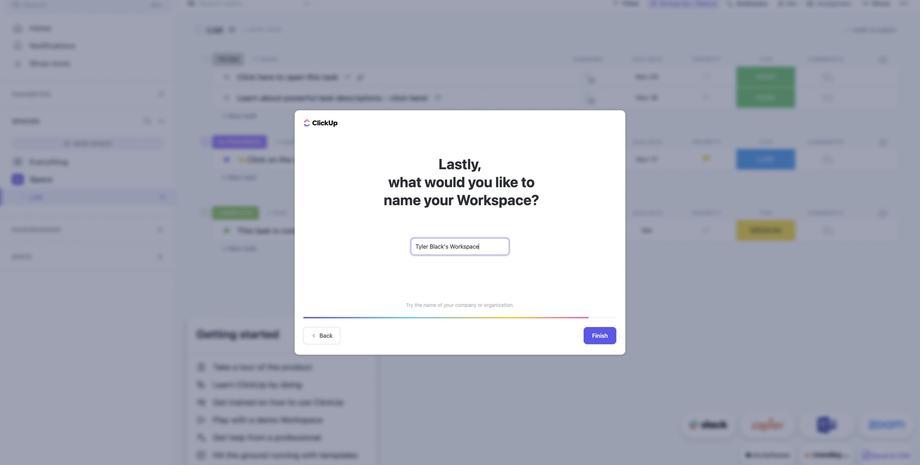 Task type: describe. For each thing, give the bounding box(es) containing it.
try the name of your company or organization.
[[406, 302, 515, 308]]

back button
[[304, 327, 341, 345]]

finish
[[593, 333, 608, 339]]

clickup logo image
[[304, 119, 338, 127]]

the
[[415, 302, 423, 308]]

1 horizontal spatial name
[[424, 302, 437, 308]]

lastly, what would you like to name your workspace?
[[381, 155, 540, 208]]

would
[[425, 173, 465, 190]]

1 vertical spatial your
[[444, 302, 454, 308]]

your inside lastly, what would you like to name your workspace?
[[424, 191, 454, 208]]

of
[[438, 302, 443, 308]]

like
[[496, 173, 519, 190]]

to
[[522, 173, 535, 190]]



Task type: vqa. For each thing, say whether or not it's contained in the screenshot.
Activity to the left
no



Task type: locate. For each thing, give the bounding box(es) containing it.
try
[[406, 302, 414, 308]]

0 horizontal spatial name
[[384, 191, 421, 208]]

workspace?
[[457, 191, 540, 208]]

finish button
[[584, 327, 617, 345]]

organization.
[[484, 302, 515, 308]]

or
[[478, 302, 483, 308]]

your
[[424, 191, 454, 208], [444, 302, 454, 308]]

name inside lastly, what would you like to name your workspace?
[[384, 191, 421, 208]]

0 vertical spatial your
[[424, 191, 454, 208]]

name
[[384, 191, 421, 208], [424, 302, 437, 308]]

name down what at top
[[384, 191, 421, 208]]

back
[[320, 333, 333, 339]]

company
[[456, 302, 477, 308]]

lastly,
[[439, 155, 482, 172]]

you
[[468, 173, 493, 190]]

name left of
[[424, 302, 437, 308]]

0 vertical spatial name
[[384, 191, 421, 208]]

your down would
[[424, 191, 454, 208]]

Tyler Black's Workspace field
[[411, 238, 510, 255]]

your right of
[[444, 302, 454, 308]]

what
[[389, 173, 422, 190]]

1 vertical spatial name
[[424, 302, 437, 308]]



